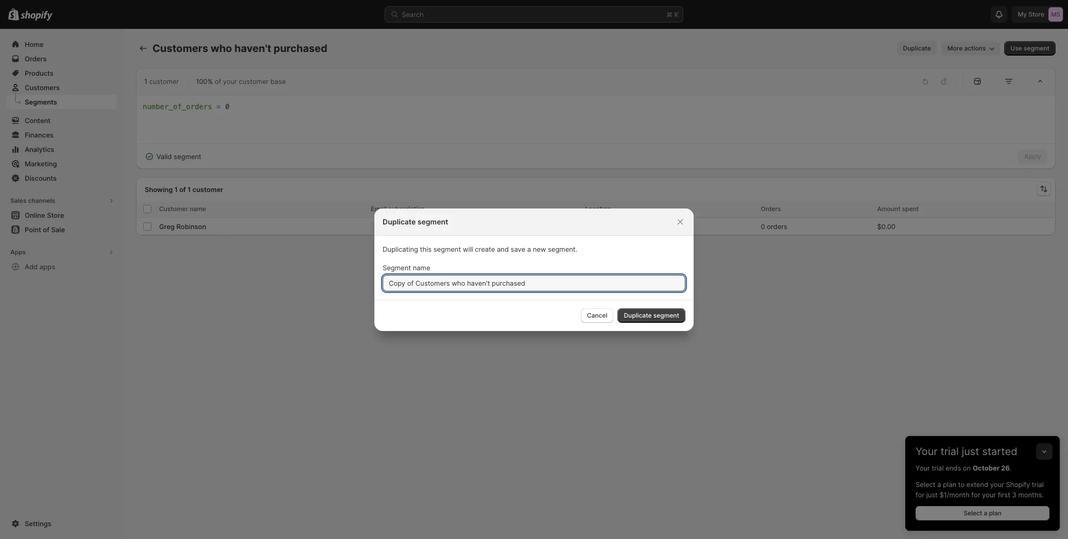 Task type: describe. For each thing, give the bounding box(es) containing it.
channels
[[28, 197, 55, 205]]

learn more about
[[548, 246, 611, 255]]

select a plan to extend your shopify trial for just $1/month for your first 3 months.
[[916, 481, 1045, 499]]

0 vertical spatial of
[[215, 77, 221, 86]]

and
[[497, 245, 509, 253]]

duplicating this segment will create and save a new segment.
[[383, 245, 578, 253]]

sales
[[10, 197, 27, 205]]

amount spent
[[878, 205, 919, 213]]

robinson
[[177, 222, 206, 231]]

home
[[25, 40, 44, 48]]

2 for from the left
[[972, 491, 981, 499]]

0 horizontal spatial 1
[[144, 77, 147, 86]]

1 vertical spatial your
[[991, 481, 1005, 489]]

customers who haven't purchased
[[153, 42, 328, 55]]

select a plan
[[964, 510, 1002, 517]]

orders
[[761, 205, 782, 213]]

purchased
[[274, 42, 328, 55]]

1 vertical spatial duplicate
[[383, 217, 416, 226]]

1 vertical spatial of
[[179, 185, 186, 194]]

home link
[[6, 37, 117, 52]]

discounts link
[[6, 171, 117, 186]]

segment.
[[548, 245, 578, 253]]

segment name
[[383, 264, 431, 272]]

your for your trial ends on october 26 .
[[916, 464, 931, 473]]

sales channels
[[10, 197, 55, 205]]

customers link
[[6, 80, 117, 95]]

shopify image
[[21, 11, 53, 21]]

just inside select a plan to extend your shopify trial for just $1/month for your first 3 months.
[[927, 491, 938, 499]]

cancel
[[587, 312, 608, 319]]

greg
[[159, 222, 175, 231]]

about
[[589, 246, 609, 255]]

apps
[[10, 248, 26, 256]]

showing 1 of 1 customer
[[145, 185, 223, 194]]

sales channels button
[[6, 194, 117, 208]]

add
[[25, 263, 38, 271]]

duplicate segment dialog
[[0, 208, 1069, 331]]

segment inside the duplicate segment button
[[654, 312, 680, 319]]

0
[[761, 222, 766, 231]]

0 vertical spatial duplicate
[[904, 44, 932, 52]]

$1/month
[[940, 491, 970, 499]]

trial for just
[[941, 446, 960, 458]]

greg robinson link
[[159, 221, 206, 232]]

subscribed
[[387, 223, 420, 230]]

duplicate segment inside button
[[624, 312, 680, 319]]

will
[[463, 245, 473, 253]]

settings
[[25, 520, 51, 528]]

0 horizontal spatial customer
[[149, 77, 179, 86]]

.
[[1010, 464, 1012, 473]]

add apps button
[[6, 260, 117, 274]]

segment inside valid segment alert
[[174, 153, 201, 161]]

⌘
[[667, 10, 673, 19]]

haven't
[[235, 42, 271, 55]]

location
[[586, 205, 611, 213]]

your trial just started
[[916, 446, 1018, 458]]

orders
[[767, 222, 788, 231]]

plan for select a plan to extend your shopify trial for just $1/month for your first 3 months.
[[944, 481, 957, 489]]

your trial just started element
[[906, 463, 1061, 531]]

save
[[511, 245, 526, 253]]

email
[[371, 205, 387, 213]]

valid
[[157, 153, 172, 161]]

a for select a plan to extend your shopify trial for just $1/month for your first 3 months.
[[938, 481, 942, 489]]

use segment button
[[1005, 41, 1056, 56]]

valid segment
[[157, 153, 201, 161]]

cancel button
[[581, 308, 614, 323]]

2 horizontal spatial 1
[[188, 185, 191, 194]]

1 horizontal spatial 1
[[175, 185, 178, 194]]

create
[[475, 245, 495, 253]]

2 vertical spatial duplicate
[[624, 312, 652, 319]]

use
[[1011, 44, 1023, 52]]

1 horizontal spatial customer
[[193, 185, 223, 194]]

greg robinson
[[159, 222, 206, 231]]

1 customer
[[144, 77, 179, 86]]

valid segment alert
[[136, 144, 210, 169]]

segment
[[383, 264, 411, 272]]

started
[[983, 446, 1018, 458]]

search
[[402, 10, 424, 19]]

0 vertical spatial your
[[223, 77, 237, 86]]

your trial just started button
[[906, 436, 1061, 458]]

months.
[[1019, 491, 1045, 499]]

showing
[[145, 185, 173, 194]]

trial for ends
[[932, 464, 944, 473]]

discounts
[[25, 174, 57, 182]]

new
[[533, 245, 546, 253]]

october
[[973, 464, 1000, 473]]



Task type: locate. For each thing, give the bounding box(es) containing it.
settings link
[[6, 517, 117, 531]]

a inside select a plan to extend your shopify trial for just $1/month for your first 3 months.
[[938, 481, 942, 489]]

3
[[1013, 491, 1017, 499]]

plan up $1/month
[[944, 481, 957, 489]]

0 horizontal spatial duplicate segment
[[383, 217, 449, 226]]

base
[[271, 77, 286, 86]]

1 vertical spatial duplicate segment
[[624, 312, 680, 319]]

0 vertical spatial duplicate segment
[[383, 217, 449, 226]]

segments link
[[6, 95, 117, 109]]

a left new
[[528, 245, 531, 253]]

0 vertical spatial just
[[962, 446, 980, 458]]

1 vertical spatial select
[[964, 510, 983, 517]]

a up $1/month
[[938, 481, 942, 489]]

trial left ends
[[932, 464, 944, 473]]

trial inside your trial just started dropdown button
[[941, 446, 960, 458]]

your up first
[[991, 481, 1005, 489]]

a down select a plan to extend your shopify trial for just $1/month for your first 3 months.
[[985, 510, 988, 517]]

a
[[528, 245, 531, 253], [938, 481, 942, 489], [985, 510, 988, 517]]

0 horizontal spatial just
[[927, 491, 938, 499]]

2 your from the top
[[916, 464, 931, 473]]

spent
[[903, 205, 919, 213]]

of
[[215, 77, 221, 86], [179, 185, 186, 194]]

⌘ k
[[667, 10, 679, 19]]

trial inside select a plan to extend your shopify trial for just $1/month for your first 3 months.
[[1033, 481, 1045, 489]]

1 vertical spatial just
[[927, 491, 938, 499]]

customer left the 100%
[[149, 77, 179, 86]]

1 vertical spatial plan
[[990, 510, 1002, 517]]

duplicate button
[[897, 41, 938, 56]]

1 horizontal spatial of
[[215, 77, 221, 86]]

26
[[1002, 464, 1010, 473]]

1 horizontal spatial customers
[[153, 42, 208, 55]]

who
[[211, 42, 232, 55]]

your
[[916, 446, 938, 458], [916, 464, 931, 473]]

1 horizontal spatial duplicate segment
[[624, 312, 680, 319]]

customers for customers
[[25, 83, 60, 92]]

this
[[420, 245, 432, 253]]

0 orders
[[761, 222, 788, 231]]

1 for from the left
[[916, 491, 925, 499]]

customer up robinson in the left of the page
[[193, 185, 223, 194]]

100% of your customer base
[[196, 77, 286, 86]]

not
[[375, 223, 386, 230]]

learn
[[548, 246, 568, 255]]

customers up "segments" at the left top of page
[[25, 83, 60, 92]]

2 horizontal spatial customer
[[239, 77, 269, 86]]

0 vertical spatial your
[[916, 446, 938, 458]]

trial up ends
[[941, 446, 960, 458]]

name
[[413, 264, 431, 272]]

shopify
[[1007, 481, 1031, 489]]

use segment
[[1011, 44, 1050, 52]]

1 horizontal spatial a
[[938, 481, 942, 489]]

of right the showing
[[179, 185, 186, 194]]

2 vertical spatial a
[[985, 510, 988, 517]]

not subscribed
[[375, 223, 420, 230]]

to
[[959, 481, 965, 489]]

plan for select a plan
[[990, 510, 1002, 517]]

email subscription
[[371, 205, 425, 213]]

1 horizontal spatial plan
[[990, 510, 1002, 517]]

just up on
[[962, 446, 980, 458]]

just left $1/month
[[927, 491, 938, 499]]

k
[[675, 10, 679, 19]]

2 vertical spatial trial
[[1033, 481, 1045, 489]]

1 vertical spatial customers
[[25, 83, 60, 92]]

0 horizontal spatial of
[[179, 185, 186, 194]]

subscription
[[388, 205, 425, 213]]

0 vertical spatial select
[[916, 481, 936, 489]]

0 horizontal spatial plan
[[944, 481, 957, 489]]

1
[[144, 77, 147, 86], [175, 185, 178, 194], [188, 185, 191, 194]]

select inside select a plan to extend your shopify trial for just $1/month for your first 3 months.
[[916, 481, 936, 489]]

0 vertical spatial customers
[[153, 42, 208, 55]]

1 vertical spatial trial
[[932, 464, 944, 473]]

your left first
[[983, 491, 997, 499]]

100%
[[196, 77, 213, 86]]

apps button
[[6, 245, 117, 260]]

trial
[[941, 446, 960, 458], [932, 464, 944, 473], [1033, 481, 1045, 489]]

2 horizontal spatial duplicate
[[904, 44, 932, 52]]

select for select a plan
[[964, 510, 983, 517]]

customer
[[149, 77, 179, 86], [239, 77, 269, 86], [193, 185, 223, 194]]

for down extend
[[972, 491, 981, 499]]

0 horizontal spatial select
[[916, 481, 936, 489]]

0 vertical spatial a
[[528, 245, 531, 253]]

1 horizontal spatial for
[[972, 491, 981, 499]]

first
[[999, 491, 1011, 499]]

1 vertical spatial your
[[916, 464, 931, 473]]

trial up months.
[[1033, 481, 1045, 489]]

extend
[[967, 481, 989, 489]]

just inside your trial just started dropdown button
[[962, 446, 980, 458]]

amount
[[878, 205, 901, 213]]

0 horizontal spatial for
[[916, 491, 925, 499]]

$0.00
[[878, 222, 896, 231]]

select
[[916, 481, 936, 489], [964, 510, 983, 517]]

segments
[[25, 98, 57, 106]]

duplicate segment button
[[618, 308, 686, 323]]

duplicate segment
[[383, 217, 449, 226], [624, 312, 680, 319]]

0 horizontal spatial customers
[[25, 83, 60, 92]]

a inside select a plan link
[[985, 510, 988, 517]]

0 vertical spatial plan
[[944, 481, 957, 489]]

duplicate
[[904, 44, 932, 52], [383, 217, 416, 226], [624, 312, 652, 319]]

customer left base
[[239, 77, 269, 86]]

0 horizontal spatial a
[[528, 245, 531, 253]]

customers
[[153, 42, 208, 55], [25, 83, 60, 92]]

0 horizontal spatial duplicate
[[383, 217, 416, 226]]

2 vertical spatial your
[[983, 491, 997, 499]]

customers for customers who haven't purchased
[[153, 42, 208, 55]]

plan
[[944, 481, 957, 489], [990, 510, 1002, 517]]

more
[[570, 246, 587, 255]]

your right the 100%
[[223, 77, 237, 86]]

segment
[[1024, 44, 1050, 52], [174, 153, 201, 161], [418, 217, 449, 226], [434, 245, 461, 253], [654, 312, 680, 319]]

1 horizontal spatial just
[[962, 446, 980, 458]]

select left to
[[916, 481, 936, 489]]

apps
[[40, 263, 55, 271]]

a inside duplicate segment dialog
[[528, 245, 531, 253]]

your trial ends on october 26 .
[[916, 464, 1012, 473]]

for left $1/month
[[916, 491, 925, 499]]

your inside dropdown button
[[916, 446, 938, 458]]

1 vertical spatial a
[[938, 481, 942, 489]]

ends
[[946, 464, 962, 473]]

your for your trial just started
[[916, 446, 938, 458]]

0 vertical spatial trial
[[941, 446, 960, 458]]

for
[[916, 491, 925, 499], [972, 491, 981, 499]]

select a plan link
[[916, 507, 1050, 521]]

add apps
[[25, 263, 55, 271]]

segment inside use segment button
[[1024, 44, 1050, 52]]

plan down first
[[990, 510, 1002, 517]]

your left ends
[[916, 464, 931, 473]]

2 horizontal spatial a
[[985, 510, 988, 517]]

just
[[962, 446, 980, 458], [927, 491, 938, 499]]

a for select a plan
[[985, 510, 988, 517]]

select down select a plan to extend your shopify trial for just $1/month for your first 3 months.
[[964, 510, 983, 517]]

plan inside select a plan to extend your shopify trial for just $1/month for your first 3 months.
[[944, 481, 957, 489]]

1 your from the top
[[916, 446, 938, 458]]

1 horizontal spatial duplicate
[[624, 312, 652, 319]]

1 horizontal spatial select
[[964, 510, 983, 517]]

Segment name text field
[[383, 275, 686, 291]]

duplicating
[[383, 245, 418, 253]]

select for select a plan to extend your shopify trial for just $1/month for your first 3 months.
[[916, 481, 936, 489]]

of right the 100%
[[215, 77, 221, 86]]

customers up 1 customer
[[153, 42, 208, 55]]

your up your trial ends on october 26 .
[[916, 446, 938, 458]]

on
[[964, 464, 972, 473]]



Task type: vqa. For each thing, say whether or not it's contained in the screenshot.
a
yes



